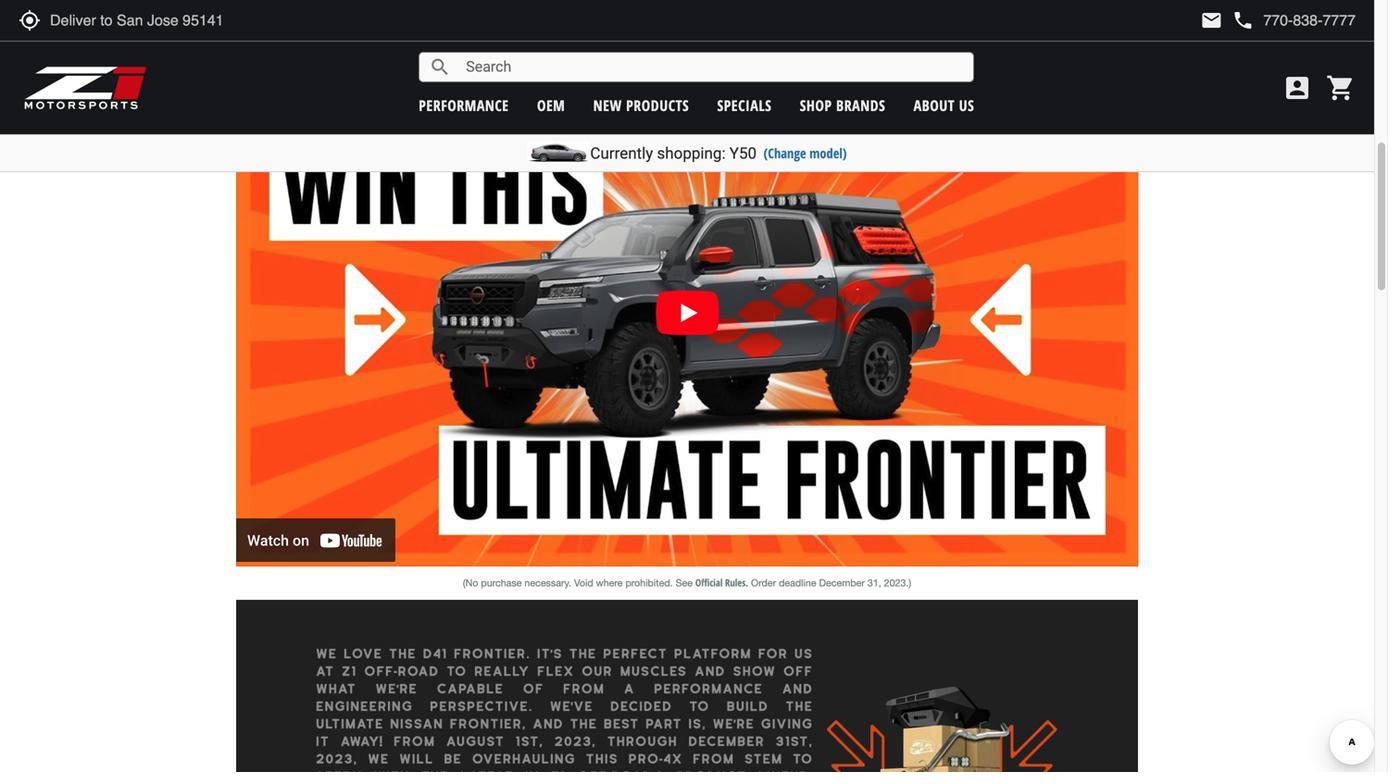 Task type: locate. For each thing, give the bounding box(es) containing it.
order
[[751, 577, 776, 589]]

official rules. link
[[695, 576, 748, 590]]

y50
[[729, 144, 757, 163]]

z1 motorsports logo image
[[23, 65, 148, 111]]

mail
[[1200, 9, 1223, 31]]

new products link
[[593, 95, 689, 115]]

2023.)
[[884, 577, 911, 589]]

shop brands link
[[800, 95, 885, 115]]

currently shopping: y50 (change model)
[[590, 144, 847, 163]]

oem link
[[537, 95, 565, 115]]

shopping_cart
[[1326, 73, 1356, 103]]

products
[[626, 95, 689, 115]]

where
[[596, 577, 623, 589]]

currently
[[590, 144, 653, 163]]

mail phone
[[1200, 9, 1254, 31]]

about us
[[914, 95, 974, 115]]

prohibited.
[[625, 577, 673, 589]]

necessary.
[[525, 577, 571, 589]]

phone link
[[1232, 9, 1356, 31]]

performance
[[419, 95, 509, 115]]

rules.
[[725, 576, 748, 590]]

oem
[[537, 95, 565, 115]]

account_box
[[1282, 73, 1312, 103]]

specials
[[717, 95, 772, 115]]

phone
[[1232, 9, 1254, 31]]

new
[[593, 95, 622, 115]]

31,
[[868, 577, 881, 589]]

brands
[[836, 95, 885, 115]]

(no
[[463, 577, 478, 589]]



Task type: describe. For each thing, give the bounding box(es) containing it.
model)
[[809, 144, 847, 162]]

account_box link
[[1278, 73, 1317, 103]]

(no purchase necessary. void where prohibited. see official rules. order deadline december 31, 2023.)
[[463, 576, 911, 590]]

new products
[[593, 95, 689, 115]]

shop
[[800, 95, 832, 115]]

december
[[819, 577, 865, 589]]

(change
[[764, 144, 806, 162]]

see
[[676, 577, 693, 589]]

purchase
[[481, 577, 522, 589]]

Search search field
[[451, 53, 973, 81]]

my_location
[[19, 9, 41, 31]]

about us link
[[914, 95, 974, 115]]

about
[[914, 95, 955, 115]]

performance link
[[419, 95, 509, 115]]

specials link
[[717, 95, 772, 115]]

shop brands
[[800, 95, 885, 115]]

void
[[574, 577, 593, 589]]

deadline
[[779, 577, 816, 589]]

search
[[429, 56, 451, 78]]

shopping_cart link
[[1321, 73, 1356, 103]]

shopping:
[[657, 144, 726, 163]]

us
[[959, 95, 974, 115]]

mail link
[[1200, 9, 1223, 31]]

(change model) link
[[764, 144, 847, 162]]

official
[[695, 576, 723, 590]]



Task type: vqa. For each thing, say whether or not it's contained in the screenshot.
SHOPPING_CART
yes



